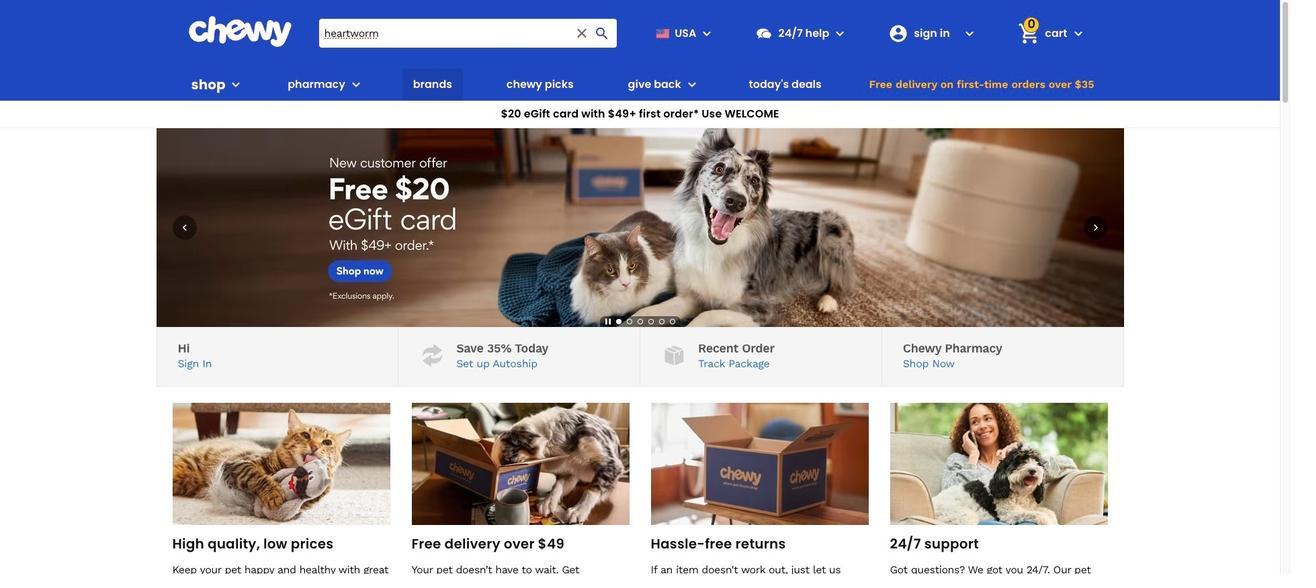 Task type: vqa. For each thing, say whether or not it's contained in the screenshot.
2nd / "icon" from left
yes



Task type: describe. For each thing, give the bounding box(es) containing it.
menu image
[[700, 25, 716, 41]]

account menu image
[[962, 25, 978, 41]]

chewy support image
[[756, 25, 773, 42]]

chewy home image
[[188, 16, 292, 47]]

/ image
[[661, 343, 688, 369]]

choose slide to display. group
[[613, 317, 678, 327]]

submit search image
[[595, 25, 611, 41]]

menu image
[[228, 77, 244, 93]]

help menu image
[[833, 25, 849, 41]]

pharmacy menu image
[[348, 77, 364, 93]]

delete search image
[[574, 25, 591, 41]]

items image
[[1018, 21, 1041, 45]]

give back menu image
[[684, 77, 700, 93]]

Search text field
[[319, 19, 617, 48]]

site banner
[[0, 0, 1281, 128]]

Product search field
[[319, 19, 617, 48]]



Task type: locate. For each thing, give the bounding box(es) containing it.
/ image
[[420, 343, 446, 369]]

new customer offer. free $20 egift card with $49+ order* shop now. image
[[156, 128, 1124, 327]]

cart menu image
[[1071, 25, 1087, 41]]

stop automatic slide show image
[[603, 317, 613, 327]]



